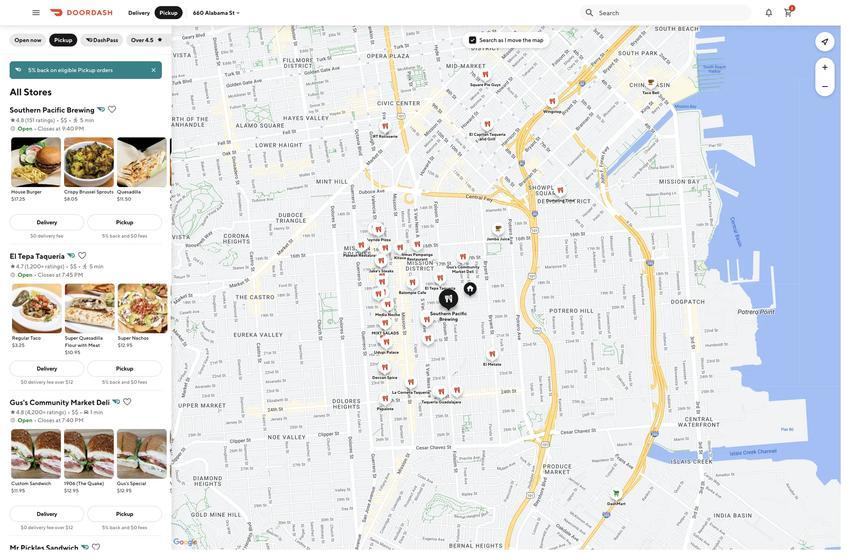 Task type: vqa. For each thing, say whether or not it's contained in the screenshot.


Task type: describe. For each thing, give the bounding box(es) containing it.
4.5
[[145, 37, 153, 43]]

crispy
[[64, 189, 78, 194]]

0 vertical spatial quesadilla
[[117, 189, 141, 194]]

7:40
[[62, 417, 73, 424]]

notification bell image
[[764, 8, 774, 17]]

$$ for taqueria
[[70, 263, 77, 270]]

1906
[[64, 480, 75, 486]]

$8.05
[[64, 196, 78, 202]]

5 for el tepa taqueria
[[89, 263, 93, 270]]

with
[[78, 342, 87, 348]]

average rating of 4.8 out of 5 element for gus's community market deli
[[10, 408, 24, 416]]

7:45
[[62, 271, 73, 278]]

and for gus's community market deli
[[121, 524, 130, 530]]

pickup right delivery button
[[159, 9, 178, 16]]

click to add this store to your saved list image for gus's community market deli
[[122, 397, 132, 407]]

ratings for community
[[47, 409, 64, 415]]

(the
[[76, 480, 86, 486]]

min for brewing
[[85, 117, 94, 123]]

search as i move the map
[[479, 37, 544, 43]]

$12.95 inside gus's special $12.95
[[117, 488, 132, 493]]

delivery link for community
[[10, 506, 84, 522]]

taco inside "regular taco $3.25"
[[30, 335, 41, 341]]

on
[[50, 67, 57, 73]]

delivery button
[[123, 6, 155, 19]]

open for el
[[18, 271, 32, 278]]

at for market
[[56, 417, 61, 424]]

closes for community
[[38, 417, 55, 424]]

delivery for community
[[28, 524, 46, 530]]

valencia
[[170, 480, 189, 486]]

660
[[193, 9, 204, 16]]

$12.95 inside valencia $12.95
[[170, 488, 185, 493]]

2 button
[[780, 5, 796, 21]]

1 min
[[90, 409, 103, 415]]

open for southern
[[18, 125, 32, 132]]

$5.25
[[171, 342, 184, 348]]

$12.95 inside 1906 (the quake) $12.95
[[64, 488, 79, 493]]

fee for tepa
[[47, 379, 54, 385]]

zoom out image
[[820, 82, 830, 91]]

chicken
[[170, 196, 188, 202]]

• up the open • closes at 7:45 pm
[[78, 263, 81, 270]]

5% back on eligible pickup orders
[[28, 67, 113, 73]]

ratings for tepa
[[45, 263, 62, 270]]

) for market
[[64, 409, 66, 415]]

over for taqueria
[[55, 379, 65, 385]]

as
[[498, 37, 503, 43]]

Search as I move the map checkbox
[[469, 36, 476, 44]]

regular taco $3.25
[[12, 335, 41, 348]]

pm for market
[[75, 417, 84, 424]]

back for taqueria
[[110, 379, 120, 385]]

gus's special $12.95
[[117, 480, 146, 493]]

fried
[[190, 189, 202, 194]]

$12 for taqueria
[[66, 379, 73, 385]]

( 1,200+ ratings )
[[24, 263, 64, 270]]

0 items, open order cart image
[[783, 8, 793, 17]]

delivery for taqueria
[[37, 365, 57, 372]]

4.7
[[16, 263, 24, 270]]

the
[[523, 37, 531, 43]]

4.8 for southern
[[16, 117, 24, 123]]

delivery for tepa
[[28, 379, 46, 385]]

search
[[479, 37, 497, 43]]

5% back and $0 fees for el tepa taqueria
[[102, 379, 147, 385]]

( 151 ratings )
[[25, 117, 55, 123]]

1 horizontal spatial click to add this store to your saved list image
[[91, 543, 101, 550]]

quesadilla image
[[117, 137, 167, 187]]

over for market
[[55, 524, 65, 530]]

4.8 for gus's
[[16, 409, 24, 415]]

delivery for market
[[37, 511, 57, 517]]

over 4.5 button
[[126, 34, 180, 46]]

average rating of 4.8 out of 5 element for southern pacific brewing
[[10, 116, 24, 124]]

custom sandwich $11.95
[[11, 480, 51, 493]]

quesadilla $11.50
[[117, 189, 141, 202]]

open • closes at 7:40 pm
[[18, 417, 84, 424]]

delivery link for pacific
[[10, 214, 84, 230]]

$$ for market
[[72, 409, 78, 415]]

• down 1,200+
[[34, 271, 36, 278]]

quake)
[[87, 480, 104, 486]]

pickup left orders
[[78, 67, 96, 73]]

pickup link for gus's community market deli
[[87, 506, 162, 522]]

1,200+
[[26, 263, 44, 270]]

and for southern pacific brewing
[[121, 233, 130, 238]]

min for taqueria
[[94, 263, 103, 270]]

$11.95
[[11, 488, 25, 493]]

delivery link for tepa
[[10, 361, 84, 377]]

$10.95
[[65, 349, 80, 355]]

• left 1
[[80, 409, 82, 415]]

nachos
[[132, 335, 149, 341]]

open now
[[14, 37, 41, 43]]

$11.50
[[117, 196, 131, 202]]

open inside button
[[14, 37, 29, 43]]

valencia $12.95
[[170, 480, 189, 493]]

9:40
[[62, 125, 74, 132]]

pickup down '$11.50'
[[116, 219, 133, 226]]

dashpass button
[[80, 34, 123, 46]]

brussel
[[79, 189, 95, 194]]

0 vertical spatial click to add this store to your saved list image
[[77, 251, 87, 260]]

wings
[[189, 196, 204, 202]]

min for market
[[94, 409, 103, 415]]

sprouts
[[96, 189, 114, 194]]

gus's special image
[[117, 429, 167, 479]]

at for taqueria
[[56, 271, 61, 278]]

custom sandwich image
[[11, 429, 61, 479]]

pickup right now at the top left of the page
[[54, 37, 72, 43]]

move
[[507, 37, 522, 43]]

recenter the map image
[[820, 37, 830, 46]]

fee for pacific
[[56, 233, 63, 238]]

i
[[505, 37, 506, 43]]

( for gus's
[[25, 409, 27, 415]]

dashpass
[[93, 37, 118, 43]]

crispy brussel sprouts $8.05
[[64, 189, 114, 202]]

over
[[131, 37, 144, 43]]

all
[[10, 86, 22, 97]]

ratings for pacific
[[36, 117, 53, 123]]

crispy brussel sprouts image
[[64, 137, 114, 187]]

quesadilla inside super quesadilla flour with meat $10.95
[[79, 335, 103, 341]]

super $5.25
[[171, 335, 184, 348]]

alabama
[[205, 9, 228, 16]]

$10.35
[[170, 203, 185, 209]]

) for taqueria
[[62, 263, 64, 270]]

now
[[30, 37, 41, 43]]

pickup down super nachos $12.95
[[116, 365, 133, 372]]

5% for gus's community market deli
[[102, 524, 109, 530]]

open • closes at 7:45 pm
[[18, 271, 83, 278]]

open now button
[[10, 34, 46, 46]]

flour
[[65, 342, 77, 348]]

1906 (the quake) $12.95
[[64, 480, 104, 493]]

burger
[[26, 189, 42, 194]]

5 min for brewing
[[80, 117, 94, 123]]

stores
[[24, 86, 52, 97]]

$17.25
[[11, 196, 25, 202]]

fee for community
[[47, 524, 54, 530]]



Task type: locate. For each thing, give the bounding box(es) containing it.
deccan spice
[[372, 375, 397, 380], [372, 375, 397, 380]]

super left nachos
[[118, 335, 131, 341]]

4.8 left '151'
[[16, 117, 24, 123]]

jamba
[[487, 237, 499, 241], [487, 237, 499, 241]]

0 vertical spatial pickup button
[[155, 6, 182, 19]]

1 vertical spatial fees
[[138, 379, 147, 385]]

1 horizontal spatial click to add this store to your saved list image
[[122, 397, 132, 407]]

1 vertical spatial ratings
[[45, 263, 62, 270]]

la
[[392, 390, 397, 395], [392, 390, 397, 395]]

0 vertical spatial fee
[[56, 233, 63, 238]]

• $$ for taqueria
[[66, 263, 77, 270]]

noche
[[388, 312, 400, 317], [388, 312, 400, 317]]

1 vertical spatial (
[[24, 263, 26, 270]]

eligible
[[58, 67, 77, 73]]

2 5% back and $0 fees from the top
[[102, 379, 147, 385]]

cafe
[[417, 290, 426, 295], [417, 290, 426, 295]]

open down 4.7
[[18, 271, 32, 278]]

1 horizontal spatial quesadilla
[[117, 189, 141, 194]]

1 $0 delivery fee over $12 from the top
[[21, 379, 73, 385]]

0 vertical spatial click to add this store to your saved list image
[[107, 105, 117, 114]]

• $$ up 9:40
[[57, 117, 67, 123]]

2 $0 delivery fee over $12 from the top
[[21, 524, 73, 530]]

super quesadilla flour with meat image
[[65, 284, 115, 333]]

1 vertical spatial )
[[62, 263, 64, 270]]

bell
[[652, 90, 659, 95], [652, 90, 659, 95]]

1 vertical spatial pm
[[74, 271, 83, 278]]

( up open • closes at 9:40 pm
[[25, 117, 27, 123]]

open menu image
[[31, 8, 41, 17]]

1 super from the left
[[65, 335, 78, 341]]

5%
[[28, 67, 36, 73], [102, 233, 109, 238], [102, 379, 109, 385], [102, 524, 109, 530]]

pm right 7:45
[[74, 271, 83, 278]]

0 horizontal spatial quesadilla
[[79, 335, 103, 341]]

pm for brewing
[[75, 125, 84, 132]]

mixt
[[372, 331, 382, 335], [372, 331, 382, 335]]

southern
[[10, 105, 41, 114], [430, 311, 451, 316], [430, 311, 451, 316]]

0 horizontal spatial click to add this store to your saved list image
[[107, 105, 117, 114]]

1 vertical spatial click to add this store to your saved list image
[[91, 543, 101, 550]]

square pie guys
[[470, 82, 501, 87], [470, 82, 501, 87]]

2 vertical spatial 5% back and $0 fees
[[102, 524, 147, 530]]

pickup link down '$11.50'
[[87, 214, 162, 230]]

dashmart
[[607, 501, 626, 506], [607, 501, 626, 506]]

4.8 left 4,200+
[[16, 409, 24, 415]]

$12.95 inside super nachos $12.95
[[118, 342, 132, 348]]

2 vertical spatial pickup link
[[87, 506, 162, 522]]

delivery link down $10.95
[[10, 361, 84, 377]]

2 average rating of 4.8 out of 5 element from the top
[[10, 408, 24, 416]]

2 vertical spatial $$
[[72, 409, 78, 415]]

2 $12 from the top
[[66, 524, 73, 530]]

2 vertical spatial • $$
[[68, 409, 78, 415]]

$0 delivery fee
[[30, 233, 63, 238]]

at left 7:40
[[56, 417, 61, 424]]

4.8
[[16, 117, 24, 123], [16, 409, 24, 415]]

( 4,200+ ratings )
[[25, 409, 66, 415]]

0 vertical spatial at
[[56, 125, 61, 132]]

1 over from the top
[[55, 379, 65, 385]]

dumpling time
[[546, 198, 575, 203], [546, 198, 575, 203]]

pickup button left 660
[[155, 6, 182, 19]]

0 vertical spatial $12
[[66, 379, 73, 385]]

fees for gus's community market deli
[[138, 524, 147, 530]]

2 horizontal spatial super
[[171, 335, 184, 341]]

coconut fried chicken wings $10.35
[[170, 189, 204, 209]]

all stores
[[10, 86, 52, 97]]

custom
[[11, 480, 29, 486]]

660 alabama st
[[193, 9, 235, 16]]

super for $12.95
[[118, 335, 131, 341]]

5% back and $0 fees for gus's community market deli
[[102, 524, 147, 530]]

rt rotisserie
[[373, 134, 398, 139], [373, 134, 398, 139]]

delivery for pacific
[[38, 233, 55, 238]]

closes down ( 151 ratings )
[[38, 125, 55, 132]]

1 vertical spatial over
[[55, 524, 65, 530]]

( for southern
[[25, 117, 27, 123]]

special
[[130, 480, 146, 486]]

1 $12 from the top
[[66, 379, 73, 385]]

super quesadilla flour with meat $10.95
[[65, 335, 103, 355]]

)
[[53, 117, 55, 123], [62, 263, 64, 270], [64, 409, 66, 415]]

super inside super nachos $12.95
[[118, 335, 131, 341]]

1 at from the top
[[56, 125, 61, 132]]

• down '151'
[[34, 125, 36, 132]]

$0 delivery fee over $12 for community
[[21, 524, 73, 530]]

0 vertical spatial 4.8
[[16, 117, 24, 123]]

min
[[85, 117, 94, 123], [94, 263, 103, 270], [94, 409, 103, 415]]

pm right 7:40
[[75, 417, 84, 424]]

0 vertical spatial pm
[[75, 125, 84, 132]]

pickup
[[159, 9, 178, 16], [54, 37, 72, 43], [78, 67, 96, 73], [116, 219, 133, 226], [116, 365, 133, 372], [116, 511, 133, 517]]

1 vertical spatial delivery
[[28, 379, 46, 385]]

1 fees from the top
[[138, 233, 147, 238]]

1 vertical spatial quesadilla
[[79, 335, 103, 341]]

$3.25
[[12, 342, 25, 348]]

delivery up over
[[128, 9, 150, 16]]

house burger $17.25
[[11, 189, 42, 202]]

average rating of 4.8 out of 5 element
[[10, 116, 24, 124], [10, 408, 24, 416]]

pie
[[484, 82, 490, 87], [484, 82, 490, 87]]

1 closes from the top
[[38, 125, 55, 132]]

2 pickup link from the top
[[87, 361, 162, 377]]

1 vertical spatial $12
[[66, 524, 73, 530]]

at for brewing
[[56, 125, 61, 132]]

orders
[[97, 67, 113, 73]]

1 vertical spatial 5% back and $0 fees
[[102, 379, 147, 385]]

2
[[791, 6, 793, 10]]

1 vertical spatial 4.8
[[16, 409, 24, 415]]

0 horizontal spatial 5
[[80, 117, 83, 123]]

1 4.8 from the top
[[16, 117, 24, 123]]

1 vertical spatial min
[[94, 263, 103, 270]]

super up $5.25
[[171, 335, 184, 341]]

back for brewing
[[110, 233, 120, 238]]

1 horizontal spatial pickup button
[[155, 6, 182, 19]]

$12.95 down 1906
[[64, 488, 79, 493]]

0 horizontal spatial pickup button
[[49, 34, 77, 46]]

1 average rating of 4.8 out of 5 element from the top
[[10, 116, 24, 124]]

and for el tepa taqueria
[[121, 379, 130, 385]]

$12 for market
[[66, 524, 73, 530]]

1 vertical spatial 5 min
[[89, 263, 103, 270]]

Store search: begin typing to search for stores available on DoorDash text field
[[599, 8, 746, 17]]

151
[[27, 117, 35, 123]]

super inside super quesadilla flour with meat $10.95
[[65, 335, 78, 341]]

2 vertical spatial )
[[64, 409, 66, 415]]

fees for southern pacific brewing
[[138, 233, 147, 238]]

• up 9:40
[[69, 117, 71, 123]]

super nachos image
[[118, 284, 167, 333]]

$$ for brewing
[[61, 117, 67, 123]]

5% for southern pacific brewing
[[102, 233, 109, 238]]

$12.95 down special
[[117, 488, 132, 493]]

0 vertical spatial average rating of 4.8 out of 5 element
[[10, 116, 24, 124]]

1 horizontal spatial super
[[118, 335, 131, 341]]

2 vertical spatial closes
[[38, 417, 55, 424]]

2 over from the top
[[55, 524, 65, 530]]

fee
[[56, 233, 63, 238], [47, 379, 54, 385], [47, 524, 54, 530]]

0 vertical spatial over
[[55, 379, 65, 385]]

0 vertical spatial delivery
[[38, 233, 55, 238]]

0 vertical spatial • $$
[[57, 117, 67, 123]]

0 vertical spatial 5% back and $0 fees
[[102, 233, 147, 238]]

average rating of 4.8 out of 5 element left '151'
[[10, 116, 24, 124]]

steaks
[[381, 269, 394, 273], [381, 269, 394, 273]]

closes for tepa
[[38, 271, 55, 278]]

open down 4,200+
[[18, 417, 32, 424]]

0 vertical spatial pickup link
[[87, 214, 162, 230]]

3 5% back and $0 fees from the top
[[102, 524, 147, 530]]

click to add this store to your saved list image
[[107, 105, 117, 114], [122, 397, 132, 407]]

2 vertical spatial pm
[[75, 417, 84, 424]]

ratings up the open • closes at 7:45 pm
[[45, 263, 62, 270]]

( right 4.7
[[24, 263, 26, 270]]

• up open • closes at 9:40 pm
[[57, 117, 59, 123]]

super up flour
[[65, 335, 78, 341]]

( up open • closes at 7:40 pm
[[25, 409, 27, 415]]

) for brewing
[[53, 117, 55, 123]]

3 super from the left
[[171, 335, 184, 341]]

pickup link down gus's special $12.95 at left bottom
[[87, 506, 162, 522]]

gus's
[[446, 265, 457, 269], [446, 265, 457, 269], [10, 398, 28, 406], [117, 480, 129, 486]]

0 vertical spatial $0 delivery fee over $12
[[21, 379, 73, 385]]

$12.95 down the valencia on the left of page
[[170, 488, 185, 493]]

1 vertical spatial $0 delivery fee over $12
[[21, 524, 73, 530]]

pampanga
[[413, 252, 433, 257], [413, 252, 433, 257]]

house
[[11, 189, 25, 194]]

0 vertical spatial closes
[[38, 125, 55, 132]]

3 pickup link from the top
[[87, 506, 162, 522]]

2 4.8 from the top
[[16, 409, 24, 415]]

regular
[[12, 335, 29, 341]]

delivery link down custom sandwich $11.95
[[10, 506, 84, 522]]

0 horizontal spatial click to add this store to your saved list image
[[77, 251, 87, 260]]

5% back and $0 fees for southern pacific brewing
[[102, 233, 147, 238]]

delivery down "regular taco $3.25"
[[37, 365, 57, 372]]

1 vertical spatial average rating of 4.8 out of 5 element
[[10, 408, 24, 416]]

super
[[65, 335, 78, 341], [118, 335, 131, 341], [171, 335, 184, 341]]

0 vertical spatial min
[[85, 117, 94, 123]]

1906 (the quake) image
[[64, 429, 114, 479]]

) up open • closes at 9:40 pm
[[53, 117, 55, 123]]

• up 7:40
[[68, 409, 70, 415]]

salads
[[383, 331, 399, 335], [383, 331, 399, 335]]

0 vertical spatial 5
[[80, 117, 83, 123]]

2 vertical spatial delivery link
[[10, 506, 84, 522]]

palace
[[386, 350, 399, 355], [386, 350, 399, 355]]

pickup link for el tepa taqueria
[[87, 361, 162, 377]]

$0 delivery fee over $12
[[21, 379, 73, 385], [21, 524, 73, 530]]

$$ up 9:40
[[61, 117, 67, 123]]

• $$ for market
[[68, 409, 78, 415]]

powered by google image
[[173, 539, 197, 547]]

$0 delivery fee over $12 for tepa
[[21, 379, 73, 385]]

quesadilla up the meat
[[79, 335, 103, 341]]

2 closes from the top
[[38, 271, 55, 278]]

0 vertical spatial 5 min
[[80, 117, 94, 123]]

1 vertical spatial click to add this store to your saved list image
[[122, 397, 132, 407]]

5% for el tepa taqueria
[[102, 379, 109, 385]]

delivery down custom sandwich $11.95
[[37, 511, 57, 517]]

closes down ( 4,200+ ratings )
[[38, 417, 55, 424]]

2 vertical spatial delivery
[[28, 524, 46, 530]]

) up 7:45
[[62, 263, 64, 270]]

• down 4,200+
[[34, 417, 36, 424]]

gus's inside gus's special $12.95
[[117, 480, 129, 486]]

open • closes at 9:40 pm
[[18, 125, 84, 132]]

1 horizontal spatial 5
[[89, 263, 93, 270]]

1 vertical spatial pickup button
[[49, 34, 77, 46]]

zoom in image
[[820, 63, 830, 72]]

2 at from the top
[[56, 271, 61, 278]]

map region
[[82, 0, 841, 550]]

delivery up $0 delivery fee
[[37, 219, 57, 226]]

southern pacific brewing
[[10, 105, 95, 114], [430, 311, 467, 322], [430, 311, 467, 322]]

3 fees from the top
[[138, 524, 147, 530]]

2 vertical spatial min
[[94, 409, 103, 415]]

over
[[55, 379, 65, 385], [55, 524, 65, 530]]

0 vertical spatial fees
[[138, 233, 147, 238]]

• $$ up 7:40
[[68, 409, 78, 415]]

1 vertical spatial delivery link
[[10, 361, 84, 377]]

0 vertical spatial (
[[25, 117, 27, 123]]

super for flour
[[65, 335, 78, 341]]

click to add this store to your saved list image
[[77, 251, 87, 260], [91, 543, 101, 550]]

5 min for taqueria
[[89, 263, 103, 270]]

pickup link
[[87, 214, 162, 230], [87, 361, 162, 377], [87, 506, 162, 522]]

average rating of 4.7 out of 5 element
[[10, 262, 24, 270]]

metate
[[488, 362, 501, 367], [488, 362, 501, 367]]

grill
[[487, 137, 495, 141], [487, 137, 495, 141]]

•
[[57, 117, 59, 123], [69, 117, 71, 123], [34, 125, 36, 132], [66, 263, 68, 270], [78, 263, 81, 270], [34, 271, 36, 278], [68, 409, 70, 415], [80, 409, 82, 415], [34, 417, 36, 424]]

udupi
[[374, 350, 386, 355], [374, 350, 386, 355]]

pickup button right now at the top left of the page
[[49, 34, 77, 46]]

guadalajara
[[439, 400, 461, 404], [439, 400, 461, 404]]

st
[[229, 9, 235, 16]]

ratings up open • closes at 9:40 pm
[[36, 117, 53, 123]]

1 delivery link from the top
[[10, 214, 84, 230]]

super nachos $12.95
[[118, 335, 149, 348]]

3 at from the top
[[56, 417, 61, 424]]

taqueria
[[489, 132, 506, 137], [489, 132, 506, 137], [36, 252, 65, 260], [439, 286, 455, 290], [439, 286, 455, 290], [414, 390, 430, 395], [414, 390, 430, 395], [422, 400, 438, 404], [422, 400, 438, 404]]

closes for pacific
[[38, 125, 55, 132]]

3 delivery link from the top
[[10, 506, 84, 522]]

2 fees from the top
[[138, 379, 147, 385]]

el
[[469, 132, 473, 137], [469, 132, 473, 137], [10, 252, 16, 260], [425, 286, 429, 290], [425, 286, 429, 290], [483, 362, 487, 367], [483, 362, 487, 367]]

delivery link up $0 delivery fee
[[10, 214, 84, 230]]

guys
[[491, 82, 501, 87], [491, 82, 501, 87]]

media
[[375, 312, 387, 317], [375, 312, 387, 317]]

back for market
[[110, 524, 120, 530]]

1 vertical spatial fee
[[47, 379, 54, 385]]

0 vertical spatial ratings
[[36, 117, 53, 123]]

closes down ( 1,200+ ratings ) at the top of the page
[[38, 271, 55, 278]]

2 super from the left
[[118, 335, 131, 341]]

ratings up open • closes at 7:40 pm
[[47, 409, 64, 415]]

660 alabama st button
[[193, 9, 241, 16]]

1 vertical spatial closes
[[38, 271, 55, 278]]

• up 7:45
[[66, 263, 68, 270]]

fees for el tepa taqueria
[[138, 379, 147, 385]]

pm right 9:40
[[75, 125, 84, 132]]

• $$ for brewing
[[57, 117, 67, 123]]

5
[[80, 117, 83, 123], [89, 263, 93, 270]]

average rating of 4.8 out of 5 element left 4,200+
[[10, 408, 24, 416]]

house burger image
[[11, 137, 61, 187]]

1 vertical spatial • $$
[[66, 263, 77, 270]]

fees
[[138, 233, 147, 238], [138, 379, 147, 385], [138, 524, 147, 530]]

0 vertical spatial )
[[53, 117, 55, 123]]

4,200+
[[27, 409, 46, 415]]

1 vertical spatial pickup link
[[87, 361, 162, 377]]

rotisserie
[[379, 134, 398, 139], [379, 134, 398, 139]]

2 vertical spatial (
[[25, 409, 27, 415]]

and
[[479, 137, 486, 141], [479, 137, 486, 141], [121, 233, 130, 238], [121, 379, 130, 385], [121, 524, 130, 530]]

1 vertical spatial $$
[[70, 263, 77, 270]]

delivery inside button
[[128, 9, 150, 16]]

meat
[[88, 342, 100, 348]]

quesadilla up '$11.50'
[[117, 189, 141, 194]]

) up 7:40
[[64, 409, 66, 415]]

3 closes from the top
[[38, 417, 55, 424]]

$0
[[30, 233, 37, 238], [131, 233, 137, 238], [21, 379, 27, 385], [131, 379, 137, 385], [21, 524, 27, 530], [131, 524, 137, 530]]

0 vertical spatial delivery link
[[10, 214, 84, 230]]

at left 7:45
[[56, 271, 61, 278]]

1 vertical spatial at
[[56, 271, 61, 278]]

1
[[90, 409, 92, 415]]

pickup link for southern pacific brewing
[[87, 214, 162, 230]]

back
[[37, 67, 49, 73], [110, 233, 120, 238], [110, 379, 120, 385], [110, 524, 120, 530]]

mixt salads
[[372, 331, 399, 335], [372, 331, 399, 335]]

1 5% back and $0 fees from the top
[[102, 233, 147, 238]]

2 vertical spatial fee
[[47, 524, 54, 530]]

click to add this store to your saved list image for southern pacific brewing
[[107, 105, 117, 114]]

• $$ up 7:45
[[66, 263, 77, 270]]

$12.95 down nachos
[[118, 342, 132, 348]]

el tepa taqueria
[[10, 252, 65, 260], [425, 286, 455, 290], [425, 286, 455, 290]]

5 for southern pacific brewing
[[80, 117, 83, 123]]

0 vertical spatial $$
[[61, 117, 67, 123]]

2 delivery link from the top
[[10, 361, 84, 377]]

1 vertical spatial 5
[[89, 263, 93, 270]]

pm for taqueria
[[74, 271, 83, 278]]

open down '151'
[[18, 125, 32, 132]]

$$ up 7:40
[[72, 409, 78, 415]]

delivery for brewing
[[37, 219, 57, 226]]

open left now at the top left of the page
[[14, 37, 29, 43]]

open for gus's
[[18, 417, 32, 424]]

at left 9:40
[[56, 125, 61, 132]]

joyride pizza
[[366, 237, 391, 242], [366, 237, 391, 242]]

( for el
[[24, 263, 26, 270]]

sandwich
[[30, 480, 51, 486]]

coconut
[[170, 189, 189, 194]]

jamba juice
[[487, 237, 510, 241], [487, 237, 510, 241]]

2 vertical spatial at
[[56, 417, 61, 424]]

$$ up 7:45
[[70, 263, 77, 270]]

taco
[[642, 90, 651, 95], [642, 90, 651, 95], [30, 335, 41, 341]]

udupi palace
[[374, 350, 399, 355], [374, 350, 399, 355]]

2 vertical spatial ratings
[[47, 409, 64, 415]]

map
[[532, 37, 544, 43]]

pickup link down super nachos $12.95
[[87, 361, 162, 377]]

5% back and $0 fees
[[102, 233, 147, 238], [102, 379, 147, 385], [102, 524, 147, 530]]

2 vertical spatial fees
[[138, 524, 147, 530]]

0 horizontal spatial super
[[65, 335, 78, 341]]

regular taco image
[[12, 284, 62, 333]]

pickup down gus's special $12.95 at left bottom
[[116, 511, 133, 517]]

pm
[[75, 125, 84, 132], [74, 271, 83, 278], [75, 417, 84, 424]]

1 pickup link from the top
[[87, 214, 162, 230]]

square
[[470, 82, 483, 87], [470, 82, 483, 87]]

over 4.5
[[131, 37, 153, 43]]



